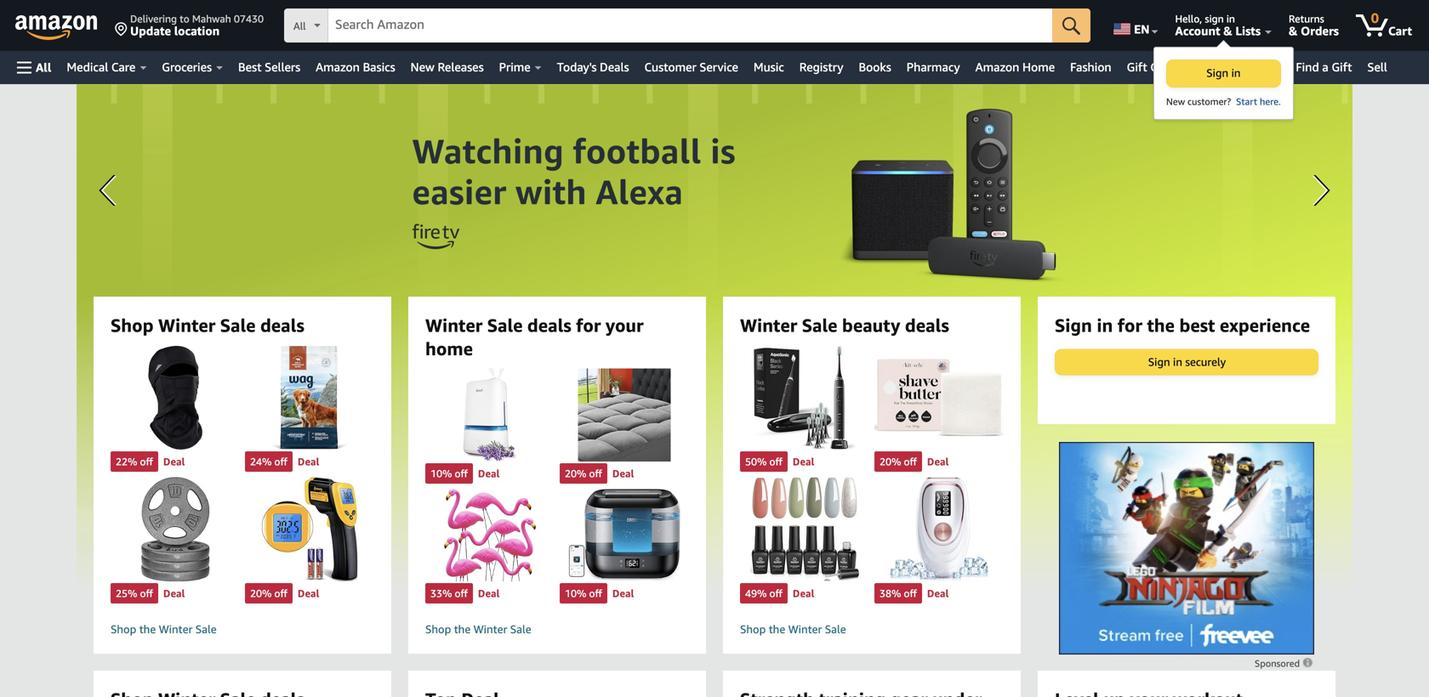 Task type: vqa. For each thing, say whether or not it's contained in the screenshot.
Tip: When cats are sick, often their appetites diminish. It will be easier to observe your cat's eating habits if you feed them at intervals instead of open-feeding. Tip:
no



Task type: locate. For each thing, give the bounding box(es) containing it.
new releases
[[411, 60, 484, 74]]

the for shop winter sale deals
[[139, 623, 156, 637]]

gift left cards
[[1127, 60, 1148, 74]]

shop the winter sale link for sale
[[111, 623, 374, 637]]

off down sopat mattress topper full size extra thick mattress pad 8-21" deep pocket soft down alternative fill mattress protector pillow top mattress cover (54x75 inches, grey) image
[[589, 468, 602, 480]]

deal down the dreo 4l smart humidifiers for bedroom, quiet supersized cool mist ultrasonic humidifier with diffuser and nightlight, 32 hour long runtime for home, indoor, nursery, plant(black) image
[[613, 588, 634, 600]]

dreo 4l smart humidifiers for bedroom, quiet supersized cool mist ultrasonic humidifier with diffuser and nightlight, 32 hour long runtime for home, indoor, nursery, plant(black) image
[[560, 489, 689, 582]]

1 horizontal spatial for
[[1118, 315, 1143, 336]]

sign inside navigation navigation
[[1207, 66, 1229, 80]]

amazon left basics
[[316, 60, 360, 74]]

shop the winter sale for winter sale deals for your home
[[425, 623, 531, 637]]

1 horizontal spatial new
[[1167, 96, 1185, 107]]

10% for "levoit 4l humidifiers for bedroom large room & essential oil diffuser, quiet cool mist for home, baby and plants, last up to 40hours, dual 360° rotation nozzles, handle design, auto shut off, blue" image
[[431, 468, 452, 480]]

shop down 49%
[[740, 623, 766, 637]]

2 deals from the left
[[528, 315, 572, 336]]

1 horizontal spatial shop the winter sale link
[[425, 623, 689, 637]]

& inside "returns & orders"
[[1289, 24, 1298, 38]]

deals right the beauty
[[905, 315, 949, 336]]

all up sellers
[[294, 20, 306, 32]]

leave feedback on sponsored ad element
[[1255, 659, 1315, 670]]

new
[[411, 60, 435, 74], [1167, 96, 1185, 107]]

3 deals from the left
[[905, 315, 949, 336]]

2 horizontal spatial sign
[[1207, 66, 1229, 80]]

amazon home link
[[968, 55, 1063, 79]]

for left your
[[576, 315, 601, 336]]

shop for shop winter sale deals
[[111, 623, 136, 637]]

20% off for deals
[[880, 456, 917, 468]]

shop the winter sale down '33% off'
[[425, 623, 531, 637]]

winter inside winter sale deals for your home
[[425, 315, 483, 336]]

deals up amazon brand - wag dry dog food beef & sweet potato, grain free 24 lb bag image
[[260, 315, 304, 336]]

aquasonic black series ultra whitening toothbrush – ada accepted power toothbrush - 8 brush heads & travel case – 40,000 vpm electric motor & wireless charging - 4 modes w smart timer image
[[740, 346, 870, 450]]

1 vertical spatial new
[[1167, 96, 1185, 107]]

& left lists on the right top of page
[[1224, 24, 1233, 38]]

2 shop the winter sale from the left
[[425, 623, 531, 637]]

1 horizontal spatial 10% off
[[565, 588, 602, 600]]

the down 49% off
[[769, 623, 786, 637]]

0 horizontal spatial all
[[36, 60, 51, 74]]

shop the winter sale
[[111, 623, 217, 637], [425, 623, 531, 637], [740, 623, 846, 637]]

0 horizontal spatial shop the winter sale
[[111, 623, 217, 637]]

0 horizontal spatial for
[[576, 315, 601, 336]]

2 for from the left
[[1118, 315, 1143, 336]]

sale inside winter sale deals for your home
[[487, 315, 523, 336]]

all down amazon image
[[36, 60, 51, 74]]

off right 25%
[[140, 588, 153, 600]]

1 horizontal spatial deals
[[528, 315, 572, 336]]

registry link
[[792, 55, 851, 79]]

10%
[[431, 468, 452, 480], [565, 588, 587, 600]]

off
[[140, 456, 153, 468], [274, 456, 288, 468], [770, 456, 783, 468], [904, 456, 917, 468], [455, 468, 468, 480], [589, 468, 602, 480], [140, 588, 153, 600], [274, 588, 288, 600], [455, 588, 468, 600], [589, 588, 602, 600], [770, 588, 783, 600], [904, 588, 917, 600]]

winter
[[158, 315, 215, 336], [425, 315, 483, 336], [740, 315, 797, 336], [159, 623, 193, 637], [474, 623, 507, 637], [788, 623, 822, 637]]

the down '33% off'
[[454, 623, 471, 637]]

3 shop the winter sale link from the left
[[740, 623, 1004, 637]]

off down "levoit 4l humidifiers for bedroom large room & essential oil diffuser, quiet cool mist for home, baby and plants, last up to 40hours, dual 360° rotation nozzles, handle design, auto shut off, blue" image
[[455, 468, 468, 480]]

new inside new releases link
[[411, 60, 435, 74]]

the down "25% off"
[[139, 623, 156, 637]]

sign inside "sign in securely" link
[[1148, 356, 1171, 369]]

best sellers link
[[231, 55, 308, 79]]

the
[[1147, 315, 1175, 336], [139, 623, 156, 637], [454, 623, 471, 637], [769, 623, 786, 637]]

10% off down the dreo 4l smart humidifiers for bedroom, quiet supersized cool mist ultrasonic humidifier with diffuser and nightlight, 32 hour long runtime for home, indoor, nursery, plant(black) image
[[565, 588, 602, 600]]

deals left your
[[528, 315, 572, 336]]

sellers
[[265, 60, 301, 74]]

off right 24% at the left bottom of page
[[274, 456, 288, 468]]

1 & from the left
[[1224, 24, 1233, 38]]

shop up tough headwear balaclava ski mask - winter face mask for men & women - cold weather gear for skiing, snowboarding & motorcycle riding (black) image at the left
[[111, 315, 154, 336]]

off right 33%
[[455, 588, 468, 600]]

deal down etekcity infrared thermometer temperature gun for cooking, -58°f to 1130°f, digital heat gun for meat pizza oven, laser tool for indoor outdoor pool, cooking, candy, griddle hvac, yellow image
[[298, 588, 319, 600]]

new left releases
[[411, 60, 435, 74]]

10% down the dreo 4l smart humidifiers for bedroom, quiet supersized cool mist ultrasonic humidifier with diffuser and nightlight, 32 hour long runtime for home, indoor, nursery, plant(black) image
[[565, 588, 587, 600]]

to
[[180, 13, 190, 25]]

deal down kitsch smooth shave butter - smoothing shave butter for sensitive skin | made in us | hydrating clear non clog formula | for all skin types | solid shaving butter | sulfate free & paraben free, 4 oz image in the right of the page
[[927, 456, 949, 468]]

shop down 33%
[[425, 623, 451, 637]]

10% off down "levoit 4l humidifiers for bedroom large room & essential oil diffuser, quiet cool mist for home, baby and plants, last up to 40hours, dual 360° rotation nozzles, handle design, auto shut off, blue" image
[[431, 468, 468, 480]]

music link
[[746, 55, 792, 79]]

49% off
[[745, 588, 783, 600]]

off right 50%
[[770, 456, 783, 468]]

off down the dreo 4l smart humidifiers for bedroom, quiet supersized cool mist ultrasonic humidifier with diffuser and nightlight, 32 hour long runtime for home, indoor, nursery, plant(black) image
[[589, 588, 602, 600]]

2 horizontal spatial 20%
[[880, 456, 901, 468]]

off right 49%
[[770, 588, 783, 600]]

winter sale beauty deals
[[740, 315, 949, 336]]

0 horizontal spatial &
[[1224, 24, 1233, 38]]

navigation navigation
[[0, 0, 1430, 128]]

start here. link
[[1234, 96, 1281, 107]]

None submit
[[1053, 9, 1091, 43]]

0 horizontal spatial 10%
[[431, 468, 452, 480]]

24%
[[250, 456, 272, 468]]

amazon
[[316, 60, 360, 74], [976, 60, 1020, 74]]

sign in for the best experience
[[1055, 315, 1310, 336]]

deal right "25% off"
[[163, 588, 185, 600]]

deal for laser hair removal with cooling, at-home ipl hair removal for women men, upgraded to 999,900 flashes permanent hair removal device on facial legs arms bikini line image
[[927, 588, 949, 600]]

shop the winter sale link
[[111, 623, 374, 637], [425, 623, 689, 637], [740, 623, 1004, 637]]

etekcity infrared thermometer temperature gun for cooking, -58°f to 1130°f, digital heat gun for meat pizza oven, laser tool for indoor outdoor pool, cooking, candy, griddle hvac, yellow image
[[245, 477, 374, 582]]

0 vertical spatial 10%
[[431, 468, 452, 480]]

delivering to mahwah 07430 update location
[[130, 13, 264, 38]]

20% off
[[880, 456, 917, 468], [565, 468, 602, 480], [250, 588, 288, 600]]

sopat mattress topper full size extra thick mattress pad 8-21" deep pocket soft down alternative fill mattress protector pillow top mattress cover (54x75 inches, grey) image
[[560, 369, 689, 462]]

1 for from the left
[[576, 315, 601, 336]]

gift
[[1127, 60, 1148, 74], [1332, 60, 1353, 74]]

deal for the dreo 4l smart humidifiers for bedroom, quiet supersized cool mist ultrasonic humidifier with diffuser and nightlight, 32 hour long runtime for home, indoor, nursery, plant(black) image
[[613, 588, 634, 600]]

for inside winter sale deals for your home
[[576, 315, 601, 336]]

& for returns
[[1289, 24, 1298, 38]]

3 shop the winter sale from the left
[[740, 623, 846, 637]]

20% for deals
[[565, 468, 587, 480]]

new for new customer? start here.
[[1167, 96, 1185, 107]]

38% off
[[880, 588, 917, 600]]

all
[[294, 20, 306, 32], [36, 60, 51, 74]]

1 horizontal spatial 20%
[[565, 468, 587, 480]]

deal right '33% off'
[[478, 588, 500, 600]]

in for sign in
[[1232, 66, 1241, 80]]

find
[[1296, 60, 1320, 74]]

deal right the 24% off
[[298, 456, 319, 468]]

medical care
[[67, 60, 136, 74]]

20% down sopat mattress topper full size extra thick mattress pad 8-21" deep pocket soft down alternative fill mattress protector pillow top mattress cover (54x75 inches, grey) image
[[565, 468, 587, 480]]

1 deals from the left
[[260, 315, 304, 336]]

1 horizontal spatial amazon
[[976, 60, 1020, 74]]

deal for cap barbell standard 1-inch grip weight plates 10 lbs gray, pack (x4) (rwpis-010b) "image"
[[163, 588, 185, 600]]

10% for the dreo 4l smart humidifiers for bedroom, quiet supersized cool mist ultrasonic humidifier with diffuser and nightlight, 32 hour long runtime for home, indoor, nursery, plant(black) image
[[565, 588, 587, 600]]

0 vertical spatial sign
[[1207, 66, 1229, 80]]

0 horizontal spatial new
[[411, 60, 435, 74]]

0 vertical spatial all
[[294, 20, 306, 32]]

0 vertical spatial new
[[411, 60, 435, 74]]

shop
[[111, 315, 154, 336], [111, 623, 136, 637], [425, 623, 451, 637], [740, 623, 766, 637]]

off for joyin set of 6 small pink flamingo yard ornament stakes, mini lawn plastic flamingo statue with metal legs for sidewalks, outdoor garden, luau party, tropical party decor, 2 styles image
[[455, 588, 468, 600]]

1 vertical spatial 10%
[[565, 588, 587, 600]]

33%
[[431, 588, 452, 600]]

0 horizontal spatial shop the winter sale link
[[111, 623, 374, 637]]

22%
[[116, 456, 137, 468]]

20% down etekcity infrared thermometer temperature gun for cooking, -58°f to 1130°f, digital heat gun for meat pizza oven, laser tool for indoor outdoor pool, cooking, candy, griddle hvac, yellow image
[[250, 588, 272, 600]]

gift right a
[[1332, 60, 1353, 74]]

&
[[1224, 24, 1233, 38], [1289, 24, 1298, 38]]

deals
[[260, 315, 304, 336], [528, 315, 572, 336], [905, 315, 949, 336]]

20% for beauty
[[880, 456, 901, 468]]

mahwah
[[192, 13, 231, 25]]

2 vertical spatial sign
[[1148, 356, 1171, 369]]

off for cap barbell standard 1-inch grip weight plates 10 lbs gray, pack (x4) (rwpis-010b) "image"
[[140, 588, 153, 600]]

1 amazon from the left
[[316, 60, 360, 74]]

all inside all search field
[[294, 20, 306, 32]]

deal down sopat mattress topper full size extra thick mattress pad 8-21" deep pocket soft down alternative fill mattress protector pillow top mattress cover (54x75 inches, grey) image
[[613, 468, 634, 480]]

gift cards link
[[1120, 55, 1199, 79]]

gift cards
[[1127, 60, 1181, 74]]

2 horizontal spatial 20% off
[[880, 456, 917, 468]]

2 horizontal spatial shop the winter sale
[[740, 623, 846, 637]]

deals for shop winter sale deals
[[260, 315, 304, 336]]

cart
[[1389, 24, 1413, 38]]

deal down "levoit 4l humidifiers for bedroom large room & essential oil diffuser, quiet cool mist for home, baby and plants, last up to 40hours, dual 360° rotation nozzles, handle design, auto shut off, blue" image
[[478, 468, 500, 480]]

10% off for the dreo 4l smart humidifiers for bedroom, quiet supersized cool mist ultrasonic humidifier with diffuser and nightlight, 32 hour long runtime for home, indoor, nursery, plant(black) image
[[565, 588, 602, 600]]

hello, sign in
[[1176, 13, 1235, 25]]

off down kitsch smooth shave butter - smoothing shave butter for sensitive skin | made in us | hydrating clear non clog formula | for all skin types | solid shaving butter | sulfate free & paraben free, 4 oz image in the right of the page
[[904, 456, 917, 468]]

deal right 22% off at the left
[[163, 456, 185, 468]]

off for the aquasonic black series ultra whitening toothbrush – ada accepted power toothbrush - 8 brush heads & travel case – 40,000 vpm electric motor & wireless charging - 4 modes w smart timer image
[[770, 456, 783, 468]]

off down etekcity infrared thermometer temperature gun for cooking, -58°f to 1130°f, digital heat gun for meat pizza oven, laser tool for indoor outdoor pool, cooking, candy, griddle hvac, yellow image
[[274, 588, 288, 600]]

2 horizontal spatial shop the winter sale link
[[740, 623, 1004, 637]]

2 & from the left
[[1289, 24, 1298, 38]]

cap barbell standard 1-inch grip weight plates 10 lbs gray, pack (x4) (rwpis-010b) image
[[111, 477, 240, 582]]

account
[[1176, 24, 1221, 38]]

1 horizontal spatial 20% off
[[565, 468, 602, 480]]

0 horizontal spatial sign
[[1055, 315, 1092, 336]]

deal
[[163, 456, 185, 468], [298, 456, 319, 468], [793, 456, 815, 468], [927, 456, 949, 468], [478, 468, 500, 480], [613, 468, 634, 480], [163, 588, 185, 600], [298, 588, 319, 600], [478, 588, 500, 600], [613, 588, 634, 600], [793, 588, 815, 600], [927, 588, 949, 600]]

deal for the aquasonic black series ultra whitening toothbrush – ada accepted power toothbrush - 8 brush heads & travel case – 40,000 vpm electric motor & wireless charging - 4 modes w smart timer image
[[793, 456, 815, 468]]

50%
[[745, 456, 767, 468]]

deal right 49% off
[[793, 588, 815, 600]]

1 horizontal spatial &
[[1289, 24, 1298, 38]]

20% off for for
[[565, 468, 602, 480]]

1 shop the winter sale from the left
[[111, 623, 217, 637]]

main content containing shop winter sale deals
[[0, 84, 1430, 698]]

0
[[1371, 10, 1379, 26]]

en link
[[1104, 4, 1166, 47]]

0 horizontal spatial 10% off
[[431, 468, 468, 480]]

deal right 50% off
[[793, 456, 815, 468]]

2 horizontal spatial deals
[[905, 315, 949, 336]]

2 shop the winter sale link from the left
[[425, 623, 689, 637]]

1 horizontal spatial 10%
[[565, 588, 587, 600]]

2 gift from the left
[[1332, 60, 1353, 74]]

groceries
[[162, 60, 212, 74]]

shop for winter sale beauty deals
[[740, 623, 766, 637]]

shop the winter sale down 49% off
[[740, 623, 846, 637]]

25% off
[[116, 588, 153, 600]]

music
[[754, 60, 784, 74]]

0 horizontal spatial 20% off
[[250, 588, 288, 600]]

off right 22%
[[140, 456, 153, 468]]

shop the winter sale down "25% off"
[[111, 623, 217, 637]]

sign in securely link
[[1056, 350, 1318, 375]]

deal for etekcity infrared thermometer temperature gun for cooking, -58°f to 1130°f, digital heat gun for meat pizza oven, laser tool for indoor outdoor pool, cooking, candy, griddle hvac, yellow image
[[298, 588, 319, 600]]

for
[[576, 315, 601, 336], [1118, 315, 1143, 336]]

deal for sopat mattress topper full size extra thick mattress pad 8-21" deep pocket soft down alternative fill mattress protector pillow top mattress cover (54x75 inches, grey) image
[[613, 468, 634, 480]]

1 horizontal spatial all
[[294, 20, 306, 32]]

registry
[[800, 60, 844, 74]]

1 horizontal spatial gift
[[1332, 60, 1353, 74]]

new left customer?
[[1167, 96, 1185, 107]]

1 vertical spatial sign
[[1055, 315, 1092, 336]]

sign
[[1205, 13, 1224, 25]]

0 horizontal spatial amazon
[[316, 60, 360, 74]]

1 shop the winter sale link from the left
[[111, 623, 374, 637]]

20%
[[880, 456, 901, 468], [565, 468, 587, 480], [250, 588, 272, 600]]

shop down 25%
[[111, 623, 136, 637]]

the left best
[[1147, 315, 1175, 336]]

20% off down kitsch smooth shave butter - smoothing shave butter for sensitive skin | made in us | hydrating clear non clog formula | for all skin types | solid shaving butter | sulfate free & paraben free, 4 oz image in the right of the page
[[880, 456, 917, 468]]

customer?
[[1188, 96, 1231, 107]]

off right 38%
[[904, 588, 917, 600]]

amazon image
[[15, 15, 98, 41]]

1 horizontal spatial shop the winter sale
[[425, 623, 531, 637]]

deal right 38% off
[[927, 588, 949, 600]]

1 vertical spatial all
[[36, 60, 51, 74]]

main content
[[0, 84, 1430, 698]]

0 horizontal spatial gift
[[1127, 60, 1148, 74]]

1 gift from the left
[[1127, 60, 1148, 74]]

deal for beetles gel polish southern belle glitter nude gel polish set - 6 pcs coral green light blue gel polish kit soak off uv nail gel base and top coat needed varnish salon nail art design image
[[793, 588, 815, 600]]

for left best
[[1118, 315, 1143, 336]]

1 vertical spatial 10% off
[[565, 588, 602, 600]]

0 horizontal spatial deals
[[260, 315, 304, 336]]

shop winter sale deals
[[111, 315, 304, 336]]

deal for tough headwear balaclava ski mask - winter face mask for men & women - cold weather gear for skiing, snowboarding & motorcycle riding (black) image at the left
[[163, 456, 185, 468]]

2 amazon from the left
[[976, 60, 1020, 74]]

20% off down sopat mattress topper full size extra thick mattress pad 8-21" deep pocket soft down alternative fill mattress protector pillow top mattress cover (54x75 inches, grey) image
[[565, 468, 602, 480]]

shop for winter sale deals for your home
[[425, 623, 451, 637]]

& left orders
[[1289, 24, 1298, 38]]

20% off down etekcity infrared thermometer temperature gun for cooking, -58°f to 1130°f, digital heat gun for meat pizza oven, laser tool for indoor outdoor pool, cooking, candy, griddle hvac, yellow image
[[250, 588, 288, 600]]

10% down "levoit 4l humidifiers for bedroom large room & essential oil diffuser, quiet cool mist for home, baby and plants, last up to 40hours, dual 360° rotation nozzles, handle design, auto shut off, blue" image
[[431, 468, 452, 480]]

deal for joyin set of 6 small pink flamingo yard ornament stakes, mini lawn plastic flamingo statue with metal legs for sidewalks, outdoor garden, luau party, tropical party decor, 2 styles image
[[478, 588, 500, 600]]

off for amazon brand - wag dry dog food beef & sweet potato, grain free 24 lb bag image
[[274, 456, 288, 468]]

amazon left the home at right top
[[976, 60, 1020, 74]]

0 vertical spatial 10% off
[[431, 468, 468, 480]]

& for account
[[1224, 24, 1233, 38]]

luxury
[[1207, 60, 1244, 74]]

1 horizontal spatial sign
[[1148, 356, 1171, 369]]

securely
[[1186, 356, 1226, 369]]

20% down kitsch smooth shave butter - smoothing shave butter for sensitive skin | made in us | hydrating clear non clog formula | for all skin types | solid shaving butter | sulfate free & paraben free, 4 oz image in the right of the page
[[880, 456, 901, 468]]

shop the winter sale for shop winter sale deals
[[111, 623, 217, 637]]



Task type: describe. For each thing, give the bounding box(es) containing it.
today's deals
[[557, 60, 629, 74]]

All search field
[[284, 9, 1091, 44]]

stores
[[1247, 60, 1281, 74]]

sign for sign in for the best experience
[[1055, 315, 1092, 336]]

off for beetles gel polish southern belle glitter nude gel polish set - 6 pcs coral green light blue gel polish kit soak off uv nail gel base and top coat needed varnish salon nail art design image
[[770, 588, 783, 600]]

amazon basics link
[[308, 55, 403, 79]]

off for etekcity infrared thermometer temperature gun for cooking, -58°f to 1130°f, digital heat gun for meat pizza oven, laser tool for indoor outdoor pool, cooking, candy, griddle hvac, yellow image
[[274, 588, 288, 600]]

beetles gel polish southern belle glitter nude gel polish set - 6 pcs coral green light blue gel polish kit soak off uv nail gel base and top coat needed varnish salon nail art design image
[[740, 477, 870, 582]]

start
[[1236, 96, 1258, 107]]

off for tough headwear balaclava ski mask - winter face mask for men & women - cold weather gear for skiing, snowboarding & motorcycle riding (black) image at the left
[[140, 456, 153, 468]]

fashion link
[[1063, 55, 1120, 79]]

Search Amazon text field
[[328, 9, 1053, 42]]

22% off
[[116, 456, 153, 468]]

amazon for amazon home
[[976, 60, 1020, 74]]

laser hair removal with cooling, at-home ipl hair removal for women men, upgraded to 999,900 flashes permanent hair removal device on facial legs arms bikini line image
[[875, 477, 1004, 582]]

in for sign in for the best experience
[[1097, 315, 1113, 336]]

shop the winter sale link for beauty
[[740, 623, 1004, 637]]

best
[[238, 60, 262, 74]]

today's
[[557, 60, 597, 74]]

49%
[[745, 588, 767, 600]]

prime
[[499, 60, 531, 74]]

sponsored link
[[1255, 656, 1315, 672]]

sign for sign in securely
[[1148, 356, 1171, 369]]

customer
[[645, 60, 697, 74]]

off for the dreo 4l smart humidifiers for bedroom, quiet supersized cool mist ultrasonic humidifier with diffuser and nightlight, 32 hour long runtime for home, indoor, nursery, plant(black) image
[[589, 588, 602, 600]]

sell link
[[1360, 55, 1395, 79]]

returns
[[1289, 13, 1325, 25]]

off for kitsch smooth shave butter - smoothing shave butter for sensitive skin | made in us | hydrating clear non clog formula | for all skin types | solid shaving butter | sulfate free & paraben free, 4 oz image in the right of the page
[[904, 456, 917, 468]]

luxury stores link
[[1199, 55, 1289, 79]]

new for new releases
[[411, 60, 435, 74]]

home
[[425, 338, 473, 359]]

none submit inside all search field
[[1053, 9, 1091, 43]]

levoit 4l humidifiers for bedroom large room & essential oil diffuser, quiet cool mist for home, baby and plants, last up to 40hours, dual 360° rotation nozzles, handle design, auto shut off, blue image
[[425, 369, 555, 462]]

amazon home
[[976, 60, 1055, 74]]

the for winter sale deals for your home
[[454, 623, 471, 637]]

38%
[[880, 588, 901, 600]]

in for sign in securely
[[1173, 356, 1183, 369]]

amazon for amazon basics
[[316, 60, 360, 74]]

service
[[700, 60, 738, 74]]

joyin set of 6 small pink flamingo yard ornament stakes, mini lawn plastic flamingo statue with metal legs for sidewalks, outdoor garden, luau party, tropical party decor, 2 styles image
[[425, 489, 555, 582]]

deal for "levoit 4l humidifiers for bedroom large room & essential oil diffuser, quiet cool mist for home, baby and plants, last up to 40hours, dual 360° rotation nozzles, handle design, auto shut off, blue" image
[[478, 468, 500, 480]]

sign for sign in
[[1207, 66, 1229, 80]]

kitsch smooth shave butter - smoothing shave butter for sensitive skin | made in us | hydrating clear non clog formula | for all skin types | solid shaving butter | sulfate free & paraben free, 4 oz image
[[875, 346, 1004, 450]]

deals inside winter sale deals for your home
[[528, 315, 572, 336]]

sign in
[[1207, 66, 1241, 80]]

amazon brand - wag dry dog food beef & sweet potato, grain free 24 lb bag image
[[245, 346, 374, 450]]

fashion
[[1071, 60, 1112, 74]]

groceries link
[[154, 55, 231, 79]]

off for laser hair removal with cooling, at-home ipl hair removal for women men, upgraded to 999,900 flashes permanent hair removal device on facial legs arms bikini line image
[[904, 588, 917, 600]]

tough headwear balaclava ski mask - winter face mask for men & women - cold weather gear for skiing, snowboarding & motorcycle riding (black) image
[[111, 346, 240, 450]]

pharmacy
[[907, 60, 960, 74]]

account & lists
[[1176, 24, 1261, 38]]

hello,
[[1176, 13, 1203, 25]]

medical
[[67, 60, 108, 74]]

update
[[130, 24, 171, 38]]

your
[[606, 315, 644, 336]]

the for winter sale beauty deals
[[769, 623, 786, 637]]

releases
[[438, 60, 484, 74]]

off for sopat mattress topper full size extra thick mattress pad 8-21" deep pocket soft down alternative fill mattress protector pillow top mattress cover (54x75 inches, grey) image
[[589, 468, 602, 480]]

sign in securely
[[1148, 356, 1226, 369]]

best
[[1180, 315, 1215, 336]]

new customer? start here.
[[1167, 96, 1281, 107]]

best sellers
[[238, 60, 301, 74]]

prime link
[[491, 55, 549, 79]]

delivering
[[130, 13, 177, 25]]

winter sale deals for your home
[[425, 315, 644, 359]]

0 horizontal spatial 20%
[[250, 588, 272, 600]]

care
[[111, 60, 136, 74]]

experience
[[1220, 315, 1310, 336]]

33% off
[[431, 588, 468, 600]]

medical care link
[[59, 55, 154, 79]]

all inside all button
[[36, 60, 51, 74]]

books
[[859, 60, 892, 74]]

07430
[[234, 13, 264, 25]]

deals for winter sale beauty deals
[[905, 315, 949, 336]]

find a gift link
[[1289, 55, 1360, 79]]

24% off
[[250, 456, 288, 468]]

a
[[1323, 60, 1329, 74]]

25%
[[116, 588, 137, 600]]

shop the winter sale for winter sale beauty deals
[[740, 623, 846, 637]]

deals
[[600, 60, 629, 74]]

location
[[174, 24, 220, 38]]

shop the winter sale link for deals
[[425, 623, 689, 637]]

cards
[[1151, 60, 1181, 74]]

50% off
[[745, 456, 783, 468]]

today's deals link
[[549, 55, 637, 79]]

all button
[[9, 51, 59, 84]]

customer service link
[[637, 55, 746, 79]]

amazon basics
[[316, 60, 395, 74]]

customer service
[[645, 60, 738, 74]]

sell
[[1368, 60, 1388, 74]]

watching football is easier with alexa. fire tv. image
[[77, 84, 1353, 595]]

basics
[[363, 60, 395, 74]]

orders
[[1301, 24, 1339, 38]]

beauty
[[842, 315, 901, 336]]

10% off for "levoit 4l humidifiers for bedroom large room & essential oil diffuser, quiet cool mist for home, baby and plants, last up to 40hours, dual 360° rotation nozzles, handle design, auto shut off, blue" image
[[431, 468, 468, 480]]

pharmacy link
[[899, 55, 968, 79]]

off for "levoit 4l humidifiers for bedroom large room & essential oil diffuser, quiet cool mist for home, baby and plants, last up to 40hours, dual 360° rotation nozzles, handle design, auto shut off, blue" image
[[455, 468, 468, 480]]

new releases link
[[403, 55, 491, 79]]

returns & orders
[[1289, 13, 1339, 38]]

deal for kitsch smooth shave butter - smoothing shave butter for sensitive skin | made in us | hydrating clear non clog formula | for all skin types | solid shaving butter | sulfate free & paraben free, 4 oz image in the right of the page
[[927, 456, 949, 468]]

find a gift
[[1296, 60, 1353, 74]]

home
[[1023, 60, 1055, 74]]

books link
[[851, 55, 899, 79]]

deal for amazon brand - wag dry dog food beef & sweet potato, grain free 24 lb bag image
[[298, 456, 319, 468]]

en
[[1134, 22, 1150, 36]]

sponsored
[[1255, 659, 1303, 670]]

sign in link
[[1167, 60, 1281, 88]]



